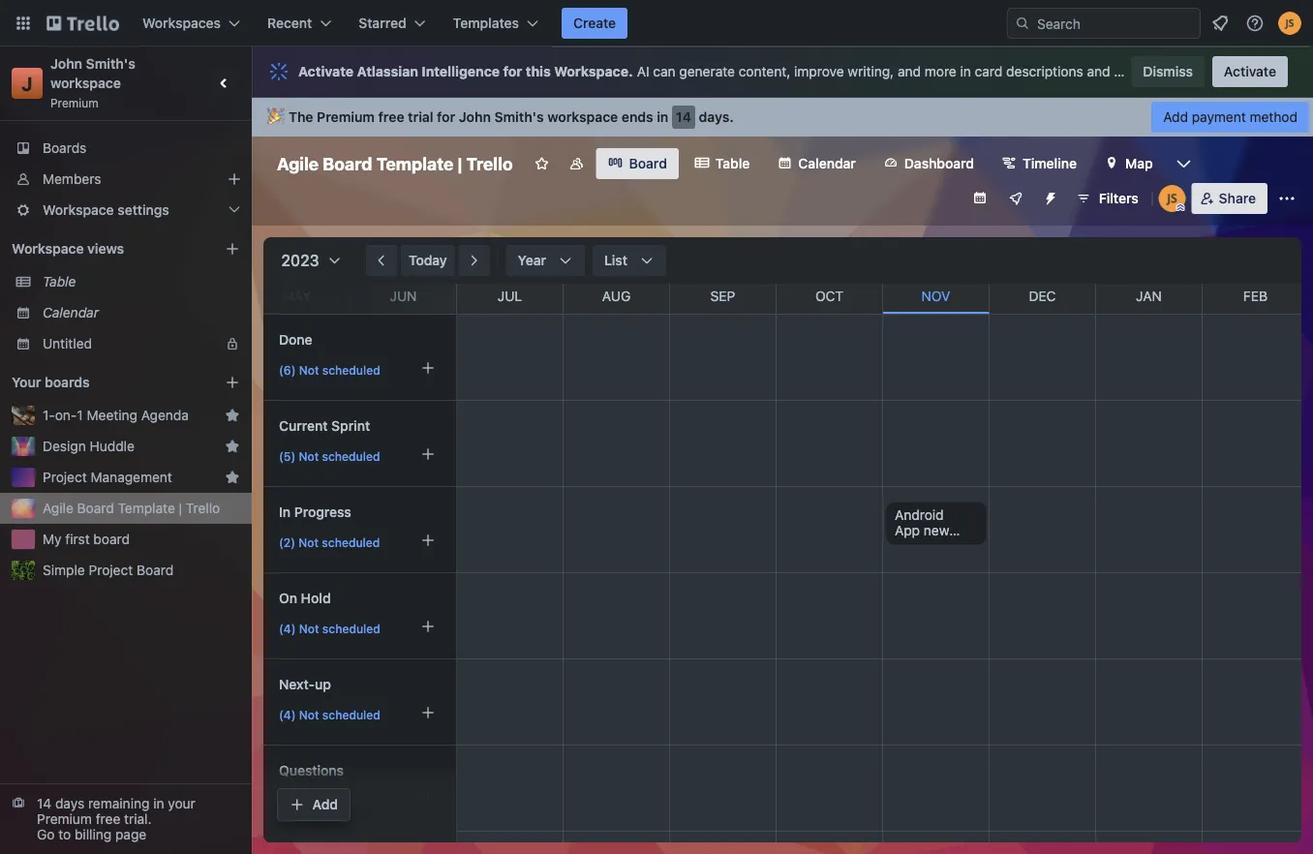 Task type: locate. For each thing, give the bounding box(es) containing it.
1 vertical spatial john smith (johnsmith38824343) image
[[1159, 185, 1187, 212]]

1 vertical spatial (4) not scheduled
[[279, 708, 381, 722]]

2 (4) not scheduled button from the top
[[272, 699, 443, 730]]

0 vertical spatial 14
[[676, 109, 692, 125]]

progress
[[294, 504, 351, 520]]

0 horizontal spatial calendar link
[[43, 303, 240, 323]]

0 vertical spatial free
[[378, 109, 405, 125]]

john smith (johnsmith38824343) image right open information menu icon
[[1279, 12, 1302, 35]]

(2) not scheduled
[[279, 536, 380, 549]]

add left payment
[[1164, 109, 1189, 125]]

2 starred icon image from the top
[[225, 439, 240, 454]]

1 vertical spatial agile
[[43, 500, 73, 516]]

calendar link up untitled link
[[43, 303, 240, 323]]

workspace inside dropdown button
[[43, 202, 114, 218]]

1 horizontal spatial john
[[459, 109, 491, 125]]

map link
[[1093, 148, 1165, 179]]

starred icon image
[[225, 408, 240, 423], [225, 439, 240, 454], [225, 470, 240, 485]]

in
[[279, 504, 291, 520]]

add inside add payment method link
[[1164, 109, 1189, 125]]

this member is an admin of this board. image
[[1177, 203, 1186, 212]]

nov
[[922, 288, 951, 304]]

2 activate from the left
[[1225, 63, 1277, 79]]

not down on hold
[[299, 622, 319, 636]]

atlassian
[[357, 63, 418, 79]]

(4) not scheduled button for next-up
[[272, 699, 443, 730]]

0 vertical spatial starred icon image
[[225, 408, 240, 423]]

0 horizontal spatial for
[[437, 109, 456, 125]]

in right 'ends'
[[657, 109, 669, 125]]

3 starred icon image from the top
[[225, 470, 240, 485]]

1 horizontal spatial add
[[1164, 109, 1189, 125]]

0 horizontal spatial john smith (johnsmith38824343) image
[[1159, 185, 1187, 212]]

0 vertical spatial agile board template | trello
[[277, 153, 513, 174]]

may
[[283, 288, 311, 304]]

trial.
[[124, 811, 152, 827]]

14 left days on the bottom
[[37, 796, 52, 812]]

1 vertical spatial |
[[179, 500, 182, 516]]

switch to… image
[[14, 14, 33, 33]]

method
[[1250, 109, 1298, 125]]

0 horizontal spatial workspace
[[50, 75, 121, 91]]

🎉 the premium free trial for john smith's workspace ends in 14 days.
[[267, 109, 734, 125]]

in left card
[[961, 63, 972, 79]]

0 vertical spatial add
[[1164, 109, 1189, 125]]

project down board
[[89, 562, 133, 578]]

1 horizontal spatial |
[[458, 153, 463, 174]]

0 horizontal spatial smith's
[[86, 56, 136, 72]]

john smith (johnsmith38824343) image down customize views icon
[[1159, 185, 1187, 212]]

0 horizontal spatial agile board template | trello
[[43, 500, 220, 516]]

1 vertical spatial table
[[43, 274, 76, 290]]

add inside the add "button"
[[312, 797, 338, 813]]

0 vertical spatial workspace
[[50, 75, 121, 91]]

in left your
[[153, 796, 164, 812]]

1 vertical spatial 14
[[37, 796, 52, 812]]

trello
[[467, 153, 513, 174], [186, 500, 220, 516]]

template up my first board link
[[118, 500, 175, 516]]

1-
[[43, 407, 55, 423]]

3 scheduled from the top
[[322, 536, 380, 549]]

add for add
[[312, 797, 338, 813]]

(4) not scheduled button
[[272, 612, 443, 643], [272, 699, 443, 730]]

days
[[55, 796, 84, 812]]

(6) not scheduled
[[279, 363, 381, 377]]

untitled
[[43, 336, 92, 352]]

jun
[[390, 288, 417, 304]]

agenda
[[141, 407, 189, 423]]

agile board template | trello down project management button
[[43, 500, 220, 516]]

smith's down back to home 'image'
[[86, 56, 136, 72]]

0 horizontal spatial project
[[43, 469, 87, 485]]

1 horizontal spatial project
[[89, 562, 133, 578]]

2 (4) not scheduled from the top
[[279, 708, 381, 722]]

1 vertical spatial (4) not scheduled button
[[272, 699, 443, 730]]

open information menu image
[[1246, 14, 1265, 33]]

1 vertical spatial template
[[118, 500, 175, 516]]

1 vertical spatial workspace
[[12, 241, 84, 257]]

0 horizontal spatial template
[[118, 500, 175, 516]]

1 horizontal spatial calendar link
[[766, 148, 868, 179]]

star or unstar board image
[[534, 156, 550, 171]]

meeting
[[87, 407, 138, 423]]

this
[[526, 63, 551, 79]]

and down search field
[[1088, 63, 1111, 79]]

| down 🎉 the premium free trial for john smith's workspace ends in 14 days.
[[458, 153, 463, 174]]

1 horizontal spatial for
[[503, 63, 523, 79]]

2 not from the top
[[299, 450, 319, 463]]

1 vertical spatial starred icon image
[[225, 439, 240, 454]]

1 activate from the left
[[298, 63, 354, 79]]

workspace for workspace settings
[[43, 202, 114, 218]]

agile down the
[[277, 153, 319, 174]]

boards
[[43, 140, 87, 156]]

14 inside 14 days remaining in your premium free trial. go to billing page
[[37, 796, 52, 812]]

project down design
[[43, 469, 87, 485]]

for
[[503, 63, 523, 79], [437, 109, 456, 125]]

0 vertical spatial calendar
[[799, 155, 856, 171]]

scheduled up sprint
[[322, 363, 381, 377]]

table down days.
[[716, 155, 750, 171]]

table link down views
[[43, 272, 240, 292]]

project inside button
[[43, 469, 87, 485]]

1 horizontal spatial agile board template | trello
[[277, 153, 513, 174]]

scheduled for questions
[[322, 794, 380, 808]]

0 horizontal spatial |
[[179, 500, 182, 516]]

(2)
[[279, 536, 295, 549]]

1 vertical spatial free
[[96, 811, 120, 827]]

0 vertical spatial (4) not scheduled button
[[272, 612, 443, 643]]

1 (4) not scheduled button from the top
[[272, 612, 443, 643]]

not for in progress
[[299, 536, 319, 549]]

1 vertical spatial for
[[437, 109, 456, 125]]

john down back to home 'image'
[[50, 56, 82, 72]]

power ups image
[[1008, 191, 1024, 206]]

board inside text box
[[323, 153, 373, 174]]

(4) not scheduled down hold
[[279, 622, 381, 636]]

not down next-up
[[299, 708, 319, 722]]

scheduled down up
[[322, 708, 381, 722]]

john down 'activate atlassian intelligence for this workspace.'
[[459, 109, 491, 125]]

table down 'workspace views'
[[43, 274, 76, 290]]

workspace navigation collapse icon image
[[211, 70, 238, 97]]

🎉
[[267, 109, 281, 125]]

1 horizontal spatial agile
[[277, 153, 319, 174]]

(4) down on
[[279, 622, 296, 636]]

boards
[[45, 374, 90, 390]]

1 horizontal spatial free
[[378, 109, 405, 125]]

1 horizontal spatial calendar
[[799, 155, 856, 171]]

(2) not scheduled button
[[272, 526, 443, 557]]

2 (4) from the top
[[279, 708, 296, 722]]

| inside board name text box
[[458, 153, 463, 174]]

in inside banner
[[657, 109, 669, 125]]

john smith's workspace premium
[[50, 56, 139, 109]]

activate for activate atlassian intelligence for this workspace.
[[298, 63, 354, 79]]

| up my first board link
[[179, 500, 182, 516]]

2 vertical spatial in
[[153, 796, 164, 812]]

the
[[289, 109, 313, 125]]

0 horizontal spatial table
[[43, 274, 76, 290]]

and left more
[[898, 63, 921, 79]]

1 vertical spatial in
[[657, 109, 669, 125]]

workspace settings
[[43, 202, 169, 218]]

0 horizontal spatial table link
[[43, 272, 240, 292]]

0 horizontal spatial add
[[312, 797, 338, 813]]

trello inside board name text box
[[467, 153, 513, 174]]

customize views image
[[1175, 154, 1194, 173]]

simple project board link
[[43, 561, 240, 580]]

calendar link
[[766, 148, 868, 179], [43, 303, 240, 323]]

scheduled
[[322, 363, 381, 377], [322, 450, 380, 463], [322, 536, 380, 549], [322, 622, 381, 636], [322, 708, 381, 722], [322, 794, 380, 808]]

for right trial
[[437, 109, 456, 125]]

1 not from the top
[[299, 363, 319, 377]]

add payment method link
[[1152, 102, 1310, 133]]

0 horizontal spatial and
[[898, 63, 921, 79]]

to
[[58, 827, 71, 843]]

0 vertical spatial (4) not scheduled
[[279, 622, 381, 636]]

banner
[[252, 98, 1314, 137]]

1 scheduled from the top
[[322, 363, 381, 377]]

design huddle button
[[43, 437, 217, 456]]

(6)
[[279, 363, 296, 377]]

table link down days.
[[683, 148, 762, 179]]

1 horizontal spatial template
[[377, 153, 454, 174]]

1 horizontal spatial trello
[[467, 153, 513, 174]]

0 vertical spatial in
[[961, 63, 972, 79]]

agile up the my
[[43, 500, 73, 516]]

workspace down members
[[43, 202, 114, 218]]

agile board template | trello
[[277, 153, 513, 174], [43, 500, 220, 516]]

table
[[716, 155, 750, 171], [43, 274, 76, 290]]

0 vertical spatial table link
[[683, 148, 762, 179]]

0 horizontal spatial activate
[[298, 63, 354, 79]]

scheduled down questions
[[322, 794, 380, 808]]

share
[[1219, 190, 1257, 206]]

agile
[[277, 153, 319, 174], [43, 500, 73, 516]]

scheduled down sprint
[[322, 450, 380, 463]]

1 vertical spatial smith's
[[495, 109, 544, 125]]

not right (5)
[[299, 450, 319, 463]]

and
[[898, 63, 921, 79], [1088, 63, 1111, 79]]

0 horizontal spatial 14
[[37, 796, 52, 812]]

14 left days.
[[676, 109, 692, 125]]

year button
[[506, 245, 585, 276]]

your boards with 6 items element
[[12, 371, 196, 394]]

dismiss
[[1144, 63, 1194, 79]]

not for on hold
[[299, 622, 319, 636]]

workspace
[[43, 202, 114, 218], [12, 241, 84, 257]]

not right '(3)' on the bottom
[[299, 794, 319, 808]]

1 starred icon image from the top
[[225, 408, 240, 423]]

boards link
[[0, 133, 252, 164]]

trello up my first board link
[[186, 500, 220, 516]]

(4) not scheduled button down hold
[[272, 612, 443, 643]]

0 vertical spatial john
[[50, 56, 82, 72]]

template down trial
[[377, 153, 454, 174]]

agile board template | trello down trial
[[277, 153, 513, 174]]

on
[[279, 591, 297, 606]]

1 horizontal spatial john smith (johnsmith38824343) image
[[1279, 12, 1302, 35]]

workspace
[[50, 75, 121, 91], [548, 109, 618, 125]]

1 horizontal spatial activate
[[1225, 63, 1277, 79]]

scheduled for done
[[322, 363, 381, 377]]

1 horizontal spatial in
[[657, 109, 669, 125]]

activate right atlassian intelligence logo
[[298, 63, 354, 79]]

2 vertical spatial starred icon image
[[225, 470, 240, 485]]

0 vertical spatial template
[[377, 153, 454, 174]]

|
[[458, 153, 463, 174], [179, 500, 182, 516]]

1 vertical spatial agile board template | trello
[[43, 500, 220, 516]]

(3) not scheduled button
[[272, 785, 443, 816]]

next-up
[[279, 677, 331, 693]]

(4) not scheduled button down up
[[272, 699, 443, 730]]

not right (6)
[[299, 363, 319, 377]]

1 vertical spatial calendar
[[43, 305, 99, 321]]

0 horizontal spatial in
[[153, 796, 164, 812]]

0 vertical spatial trello
[[467, 153, 513, 174]]

(5)
[[279, 450, 296, 463]]

1 (4) from the top
[[279, 622, 296, 636]]

jan
[[1137, 288, 1162, 304]]

2 horizontal spatial in
[[961, 63, 972, 79]]

calendar up "untitled"
[[43, 305, 99, 321]]

0 vertical spatial table
[[716, 155, 750, 171]]

go to billing page link
[[37, 827, 146, 843]]

for left this
[[503, 63, 523, 79]]

1 (4) not scheduled from the top
[[279, 622, 381, 636]]

john smith's workspace link
[[50, 56, 139, 91]]

scheduled down progress
[[322, 536, 380, 549]]

add button
[[278, 790, 350, 821]]

1 vertical spatial project
[[89, 562, 133, 578]]

calendar down improve
[[799, 155, 856, 171]]

1 vertical spatial (4)
[[279, 708, 296, 722]]

templates
[[453, 15, 519, 31]]

0 vertical spatial for
[[503, 63, 523, 79]]

smith's down this
[[495, 109, 544, 125]]

john inside banner
[[459, 109, 491, 125]]

0 vertical spatial agile
[[277, 153, 319, 174]]

0 horizontal spatial free
[[96, 811, 120, 827]]

search image
[[1015, 16, 1031, 31]]

0 vertical spatial workspace
[[43, 202, 114, 218]]

3 not from the top
[[299, 536, 319, 549]]

(4) down next- in the bottom left of the page
[[279, 708, 296, 722]]

(4) not scheduled down up
[[279, 708, 381, 722]]

activate atlassian intelligence for this workspace.
[[298, 63, 633, 79]]

0 vertical spatial |
[[458, 153, 463, 174]]

1 vertical spatial john
[[459, 109, 491, 125]]

table link
[[683, 148, 762, 179], [43, 272, 240, 292]]

remaining
[[88, 796, 150, 812]]

2 scheduled from the top
[[322, 450, 380, 463]]

workspace down workspace.
[[548, 109, 618, 125]]

scheduled down hold
[[322, 622, 381, 636]]

0 vertical spatial project
[[43, 469, 87, 485]]

next-
[[279, 677, 315, 693]]

dashboard
[[905, 155, 975, 171]]

1 vertical spatial trello
[[186, 500, 220, 516]]

4 scheduled from the top
[[322, 622, 381, 636]]

0 vertical spatial smith's
[[86, 56, 136, 72]]

0 vertical spatial calendar link
[[766, 148, 868, 179]]

6 scheduled from the top
[[322, 794, 380, 808]]

timeline
[[1023, 155, 1077, 171]]

1 vertical spatial workspace
[[548, 109, 618, 125]]

0 vertical spatial (4)
[[279, 622, 296, 636]]

on hold
[[279, 591, 331, 606]]

activate down open information menu icon
[[1225, 63, 1277, 79]]

john smith (johnsmith38824343) image
[[1279, 12, 1302, 35], [1159, 185, 1187, 212]]

5 not from the top
[[299, 708, 319, 722]]

0 horizontal spatial john
[[50, 56, 82, 72]]

smith's
[[86, 56, 136, 72], [495, 109, 544, 125]]

jul
[[498, 288, 522, 304]]

filters
[[1099, 190, 1139, 206]]

settings
[[118, 202, 169, 218]]

0 horizontal spatial agile
[[43, 500, 73, 516]]

4 not from the top
[[299, 622, 319, 636]]

ai can generate content, improve writing, and more in card descriptions and comments.
[[637, 63, 1184, 79]]

for inside banner
[[437, 109, 456, 125]]

views
[[87, 241, 124, 257]]

1 horizontal spatial 14
[[676, 109, 692, 125]]

1 horizontal spatial and
[[1088, 63, 1111, 79]]

1 vertical spatial add
[[312, 797, 338, 813]]

(4) not scheduled button for on hold
[[272, 612, 443, 643]]

0 horizontal spatial trello
[[186, 500, 220, 516]]

not right (2)
[[299, 536, 319, 549]]

workspace right j link
[[50, 75, 121, 91]]

5 scheduled from the top
[[322, 708, 381, 722]]

calendar link down improve
[[766, 148, 868, 179]]

workspace inside john smith's workspace premium
[[50, 75, 121, 91]]

0 horizontal spatial calendar
[[43, 305, 99, 321]]

trello down 🎉 the premium free trial for john smith's workspace ends in 14 days.
[[467, 153, 513, 174]]

workspace left views
[[12, 241, 84, 257]]

calendar power-up image
[[972, 190, 988, 205]]

add down questions
[[312, 797, 338, 813]]

6 not from the top
[[299, 794, 319, 808]]



Task type: describe. For each thing, give the bounding box(es) containing it.
today button
[[401, 245, 455, 276]]

scheduled for next-up
[[322, 708, 381, 722]]

workspaces button
[[131, 8, 252, 39]]

agile inside the agile board template | trello link
[[43, 500, 73, 516]]

can
[[653, 63, 676, 79]]

1 and from the left
[[898, 63, 921, 79]]

design
[[43, 438, 86, 454]]

days.
[[699, 109, 734, 125]]

design huddle
[[43, 438, 135, 454]]

(4) not scheduled for next-up
[[279, 708, 381, 722]]

smith's inside john smith's workspace premium
[[86, 56, 136, 72]]

content,
[[739, 63, 791, 79]]

add for add payment method
[[1164, 109, 1189, 125]]

j link
[[12, 68, 43, 99]]

workspace.
[[554, 63, 633, 79]]

(4) not scheduled for on hold
[[279, 622, 381, 636]]

simple
[[43, 562, 85, 578]]

recent
[[267, 15, 312, 31]]

0 vertical spatial john smith (johnsmith38824343) image
[[1279, 12, 1302, 35]]

create
[[574, 15, 616, 31]]

my first board link
[[43, 530, 240, 549]]

1
[[77, 407, 83, 423]]

payment
[[1192, 109, 1247, 125]]

scheduled for on hold
[[322, 622, 381, 636]]

workspace for workspace views
[[12, 241, 84, 257]]

free inside 14 days remaining in your premium free trial. go to billing page
[[96, 811, 120, 827]]

not for done
[[299, 363, 319, 377]]

(5) not scheduled
[[279, 450, 380, 463]]

back to home image
[[47, 8, 119, 39]]

in progress
[[279, 504, 351, 520]]

workspace visible image
[[569, 156, 585, 171]]

create button
[[562, 8, 628, 39]]

current sprint
[[279, 418, 370, 434]]

atlassian intelligence logo image
[[267, 60, 291, 83]]

board link
[[596, 148, 679, 179]]

confetti image
[[267, 109, 281, 125]]

(4) for next-up
[[279, 708, 296, 722]]

1 vertical spatial table link
[[43, 272, 240, 292]]

0 notifications image
[[1209, 12, 1232, 35]]

show menu image
[[1278, 189, 1297, 208]]

(3)
[[279, 794, 296, 808]]

list button
[[593, 245, 667, 276]]

(5) not scheduled button
[[272, 440, 443, 471]]

on-
[[55, 407, 77, 423]]

starred button
[[347, 8, 438, 39]]

card
[[975, 63, 1003, 79]]

2023
[[281, 251, 319, 270]]

go
[[37, 827, 55, 843]]

premium inside 14 days remaining in your premium free trial. go to billing page
[[37, 811, 92, 827]]

(4) for on hold
[[279, 622, 296, 636]]

filters button
[[1070, 183, 1145, 214]]

scheduled for current sprint
[[322, 450, 380, 463]]

1-on-1 meeting agenda
[[43, 407, 189, 423]]

1 horizontal spatial table
[[716, 155, 750, 171]]

project management
[[43, 469, 172, 485]]

1 vertical spatial calendar link
[[43, 303, 240, 323]]

automation image
[[1035, 183, 1063, 210]]

add payment method
[[1164, 109, 1298, 125]]

create a view image
[[225, 241, 240, 257]]

sprint
[[332, 418, 370, 434]]

workspaces
[[142, 15, 221, 31]]

Search field
[[1008, 8, 1201, 39]]

starred
[[359, 15, 407, 31]]

activate link
[[1213, 56, 1289, 87]]

templates button
[[441, 8, 550, 39]]

questions
[[279, 763, 344, 779]]

2 and from the left
[[1088, 63, 1111, 79]]

starred icon image for design huddle
[[225, 439, 240, 454]]

not for questions
[[299, 794, 319, 808]]

workspace views
[[12, 241, 124, 257]]

huddle
[[90, 438, 135, 454]]

recent button
[[256, 8, 343, 39]]

oct
[[816, 288, 844, 304]]

hold
[[301, 591, 331, 606]]

template inside board name text box
[[377, 153, 454, 174]]

14 days remaining in your premium free trial. go to billing page
[[37, 796, 196, 843]]

agile board template | trello link
[[43, 499, 240, 518]]

current
[[279, 418, 328, 434]]

1 horizontal spatial smith's
[[495, 109, 544, 125]]

management
[[91, 469, 172, 485]]

not for next-up
[[299, 708, 319, 722]]

list
[[605, 252, 628, 268]]

free inside banner
[[378, 109, 405, 125]]

dashboard link
[[872, 148, 986, 179]]

agile inside board name text box
[[277, 153, 319, 174]]

1 horizontal spatial workspace
[[548, 109, 618, 125]]

primary element
[[0, 0, 1314, 47]]

my
[[43, 531, 62, 547]]

ai
[[637, 63, 650, 79]]

john inside john smith's workspace premium
[[50, 56, 82, 72]]

dismiss button
[[1132, 56, 1205, 87]]

(6) not scheduled button
[[272, 354, 443, 385]]

starred icon image for project management
[[225, 470, 240, 485]]

more
[[925, 63, 957, 79]]

my first board
[[43, 531, 130, 547]]

agile board template | trello inside board name text box
[[277, 153, 513, 174]]

writing,
[[848, 63, 894, 79]]

in inside 14 days remaining in your premium free trial. go to billing page
[[153, 796, 164, 812]]

done
[[279, 332, 313, 348]]

workspace settings button
[[0, 195, 252, 226]]

| inside the agile board template | trello link
[[179, 500, 182, 516]]

sep
[[711, 288, 736, 304]]

board
[[93, 531, 130, 547]]

premium inside john smith's workspace premium
[[50, 96, 99, 109]]

Board name text field
[[267, 148, 523, 179]]

your
[[12, 374, 41, 390]]

1 horizontal spatial table link
[[683, 148, 762, 179]]

improve
[[794, 63, 844, 79]]

activate for activate
[[1225, 63, 1277, 79]]

banner containing 🎉
[[252, 98, 1314, 137]]

your boards
[[12, 374, 90, 390]]

feb
[[1244, 288, 1268, 304]]

ends
[[622, 109, 654, 125]]

first
[[65, 531, 90, 547]]

add board image
[[225, 375, 240, 390]]

map
[[1126, 155, 1153, 171]]

members link
[[0, 164, 252, 195]]

starred icon image for 1-on-1 meeting agenda
[[225, 408, 240, 423]]

project management button
[[43, 468, 217, 487]]

timeline link
[[990, 148, 1089, 179]]

aug
[[602, 288, 631, 304]]

scheduled for in progress
[[322, 536, 380, 549]]

not for current sprint
[[299, 450, 319, 463]]

trial
[[408, 109, 434, 125]]



Task type: vqa. For each thing, say whether or not it's contained in the screenshot.
Primary element
yes



